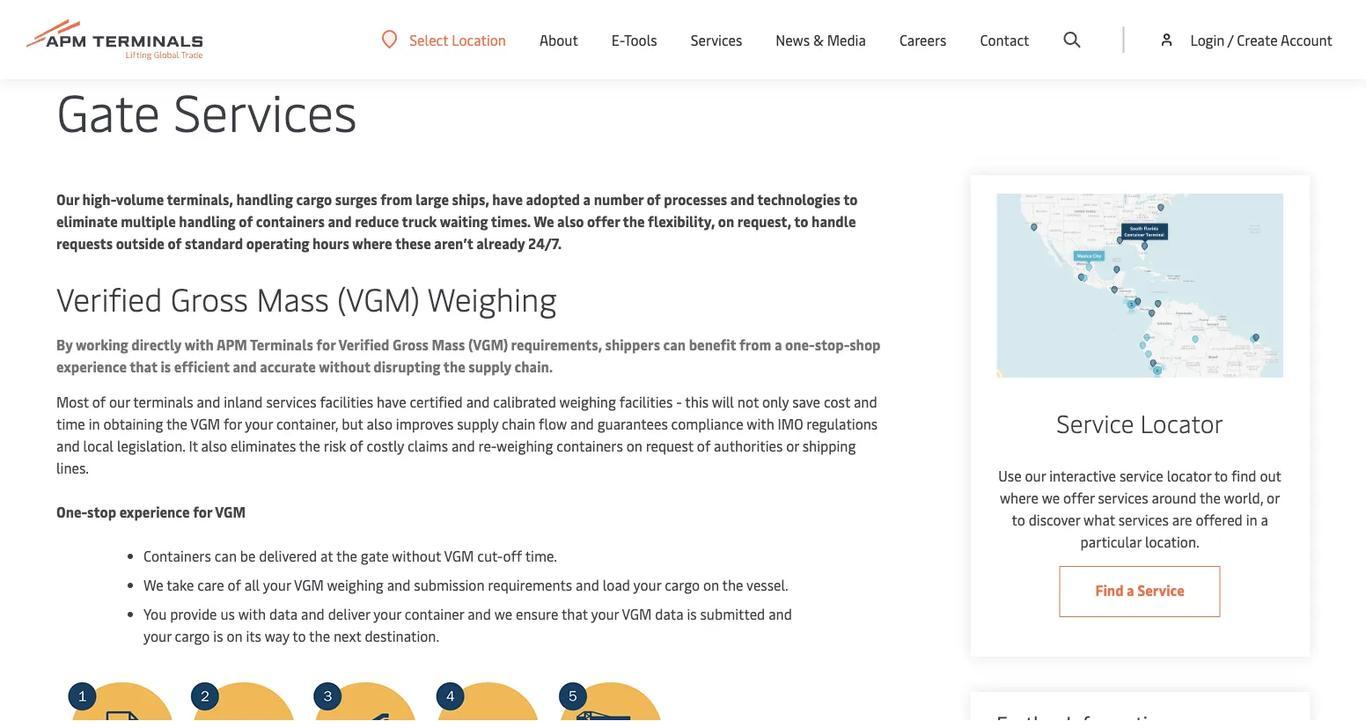 Task type: describe. For each thing, give the bounding box(es) containing it.
lines.
[[56, 458, 88, 477]]

the down terminals
[[166, 414, 187, 433]]

risk
[[324, 436, 346, 455]]

re-
[[479, 436, 497, 455]]

claims
[[408, 436, 448, 455]]

or inside 'use our interactive service locator to find out where we offer services around the world, or to discover what services are offered in a particular location.'
[[1267, 488, 1281, 507]]

reduce
[[355, 212, 399, 231]]

hours
[[313, 234, 349, 253]]

a inside by working directly with apm terminals for verified gross mass (vgm) requirements, shippers can benefit from a one-stop-shop experience that is efficient and accurate without disrupting the supply chain.
[[775, 335, 782, 354]]

next
[[334, 627, 362, 646]]

to inside you provide us with data and deliver your container and we ensure that your vgm data is submitted and your cargo is on its way to the next destination.
[[293, 627, 306, 646]]

to down the technologies
[[795, 212, 809, 231]]

flow
[[539, 414, 567, 433]]

vgm up be
[[215, 502, 246, 521]]

your right load
[[634, 575, 662, 594]]

most of our terminals and inland services facilities have certified and calibrated weighing facilities - this will not only save cost and time in obtaining the vgm for your container, but also improves supply chain flow and guarantees compliance with imo regulations and local legislation. it also eliminates the risk of costly claims and re-weighing containers on request of authorities or shipping lines.
[[56, 392, 878, 477]]

vgm down at
[[294, 575, 324, 594]]

costly
[[367, 436, 404, 455]]

0 vertical spatial weighing
[[560, 392, 616, 411]]

the down the container,
[[299, 436, 320, 455]]

that inside you provide us with data and deliver your container and we ensure that your vgm data is submitted and your cargo is on its way to the next destination.
[[562, 605, 588, 623]]

login / create account
[[1191, 30, 1333, 49]]

containers
[[144, 546, 211, 565]]

improves
[[396, 414, 454, 433]]

eliminate
[[56, 212, 118, 231]]

request,
[[738, 212, 792, 231]]

only
[[763, 392, 789, 411]]

supply inside by working directly with apm terminals for verified gross mass (vgm) requirements, shippers can benefit from a one-stop-shop experience that is efficient and accurate without disrupting the supply chain.
[[469, 357, 512, 376]]

location.
[[1146, 532, 1200, 551]]

your up destination.
[[374, 605, 401, 623]]

2 horizontal spatial cargo
[[665, 575, 700, 594]]

cargo inside our high-volume terminals, handling cargo surges from large ships, have adopted a number of processes and technologies to eliminate multiple handling of containers and reduce truck waiting times. we also offer the flexibility, on request, to handle requests outside of standard operating hours where these aren't already 24/7.
[[296, 190, 332, 209]]

-
[[676, 392, 682, 411]]

shop
[[850, 335, 881, 354]]

supply inside most of our terminals and inland services facilities have certified and calibrated weighing facilities - this will not only save cost and time in obtaining the vgm for your container, but also improves supply chain flow and guarantees compliance with imo regulations and local legislation. it also eliminates the risk of costly claims and re-weighing containers on request of authorities or shipping lines.
[[457, 414, 499, 433]]

with for we take care of all your vgm weighing and submission requirements and load your cargo on the vessel.
[[238, 605, 266, 623]]

1 facilities from the left
[[320, 392, 373, 411]]

from inside by working directly with apm terminals for verified gross mass (vgm) requirements, shippers can benefit from a one-stop-shop experience that is efficient and accurate without disrupting the supply chain.
[[740, 335, 772, 354]]

0 horizontal spatial can
[[215, 546, 237, 565]]

be
[[240, 546, 256, 565]]

news & media
[[776, 30, 866, 49]]

out
[[1261, 466, 1282, 485]]

large
[[416, 190, 449, 209]]

terminals,
[[167, 190, 233, 209]]

>
[[135, 19, 141, 36]]

1 vertical spatial experience
[[119, 502, 190, 521]]

off
[[503, 546, 522, 565]]

the inside by working directly with apm terminals for verified gross mass (vgm) requirements, shippers can benefit from a one-stop-shop experience that is efficient and accurate without disrupting the supply chain.
[[444, 357, 466, 376]]

by
[[56, 335, 73, 354]]

deliver
[[328, 605, 370, 623]]

and down time
[[56, 436, 80, 455]]

services button
[[691, 0, 743, 79]]

of down compliance
[[697, 436, 711, 455]]

your down you
[[144, 627, 171, 646]]

us
[[221, 605, 235, 623]]

destination.
[[365, 627, 440, 646]]

of right risk
[[350, 436, 363, 455]]

all
[[245, 575, 260, 594]]

or inside most of our terminals and inland services facilities have certified and calibrated weighing facilities - this will not only save cost and time in obtaining the vgm for your container, but also improves supply chain flow and guarantees compliance with imo regulations and local legislation. it also eliminates the risk of costly claims and re-weighing containers on request of authorities or shipping lines.
[[787, 436, 800, 455]]

1 horizontal spatial without
[[392, 546, 441, 565]]

the inside 'use our interactive service locator to find out where we offer services around the world, or to discover what services are offered in a particular location.'
[[1200, 488, 1221, 507]]

(vgm)
[[337, 277, 420, 320]]

provide
[[170, 605, 217, 623]]

0 vertical spatial gate
[[145, 19, 170, 36]]

contact
[[981, 30, 1030, 49]]

that inside by working directly with apm terminals for verified gross mass (vgm) requirements, shippers can benefit from a one-stop-shop experience that is efficient and accurate without disrupting the supply chain.
[[130, 357, 158, 376]]

and inside by working directly with apm terminals for verified gross mass (vgm) requirements, shippers can benefit from a one-stop-shop experience that is efficient and accurate without disrupting the supply chain.
[[233, 357, 257, 376]]

time.
[[525, 546, 557, 565]]

have inside our high-volume terminals, handling cargo surges from large ships, have adopted a number of processes and technologies to eliminate multiple handling of containers and reduce truck waiting times. we also offer the flexibility, on request, to handle requests outside of standard operating hours where these aren't already 24/7.
[[493, 190, 523, 209]]

a inside 'use our interactive service locator to find out where we offer services around the world, or to discover what services are offered in a particular location.'
[[1261, 510, 1269, 529]]

is for verified gross mass (vgm) weighing
[[161, 357, 171, 376]]

the inside you provide us with data and deliver your container and we ensure that your vgm data is submitted and your cargo is on its way to the next destination.
[[309, 627, 330, 646]]

your right "all"
[[263, 575, 291, 594]]

adopted
[[526, 190, 580, 209]]

containers can be delivered at the gate without vgm cut-off time.
[[144, 546, 557, 565]]

in inside most of our terminals and inland services facilities have certified and calibrated weighing facilities - this will not only save cost and time in obtaining the vgm for your container, but also improves supply chain flow and guarantees compliance with imo regulations and local legislation. it also eliminates the risk of costly claims and re-weighing containers on request of authorities or shipping lines.
[[89, 414, 100, 433]]

(vgm) requirements,
[[468, 335, 602, 354]]

operating
[[246, 234, 309, 253]]

media
[[827, 30, 866, 49]]

but
[[342, 414, 363, 433]]

2 horizontal spatial is
[[687, 605, 697, 623]]

mass inside by working directly with apm terminals for verified gross mass (vgm) requirements, shippers can benefit from a one-stop-shop experience that is efficient and accurate without disrupting the supply chain.
[[432, 335, 465, 354]]

service
[[1057, 405, 1135, 439]]

and right flow
[[571, 414, 594, 433]]

for inside most of our terminals and inland services facilities have certified and calibrated weighing facilities - this will not only save cost and time in obtaining the vgm for your container, but also improves supply chain flow and guarantees compliance with imo regulations and local legislation. it also eliminates the risk of costly claims and re-weighing containers on request of authorities or shipping lines.
[[224, 414, 242, 433]]

and left inland
[[197, 392, 220, 411]]

take
[[167, 575, 194, 594]]

use our interactive service locator to find out where we offer services around the world, or to discover what services are offered in a particular location.
[[999, 466, 1282, 551]]

about
[[540, 30, 578, 49]]

1 vertical spatial gate
[[56, 75, 160, 144]]

submission
[[414, 575, 485, 594]]

by working directly with apm terminals for verified gross mass (vgm) requirements, shippers can benefit from a one-stop-shop experience that is efficient and accurate without disrupting the supply chain.
[[56, 335, 881, 376]]

world,
[[1225, 488, 1264, 507]]

1 vertical spatial also
[[367, 414, 393, 433]]

local
[[83, 436, 114, 455]]

cargo inside you provide us with data and deliver your container and we ensure that your vgm data is submitted and your cargo is on its way to the next destination.
[[175, 627, 210, 646]]

careers
[[900, 30, 947, 49]]

and right cost
[[854, 392, 878, 411]]

around
[[1152, 488, 1197, 507]]

containers inside most of our terminals and inland services facilities have certified and calibrated weighing facilities - this will not only save cost and time in obtaining the vgm for your container, but also improves supply chain flow and guarantees compliance with imo regulations and local legislation. it also eliminates the risk of costly claims and re-weighing containers on request of authorities or shipping lines.
[[557, 436, 623, 455]]

gate
[[361, 546, 389, 565]]

global
[[56, 19, 92, 36]]

obtaining
[[103, 414, 163, 433]]

vessel.
[[747, 575, 789, 594]]

/
[[1228, 30, 1234, 49]]

on inside most of our terminals and inland services facilities have certified and calibrated weighing facilities - this will not only save cost and time in obtaining the vgm for your container, but also improves supply chain flow and guarantees compliance with imo regulations and local legislation. it also eliminates the risk of costly claims and re-weighing containers on request of authorities or shipping lines.
[[627, 436, 643, 455]]

and down gate
[[387, 575, 411, 594]]

from inside our high-volume terminals, handling cargo surges from large ships, have adopted a number of processes and technologies to eliminate multiple handling of containers and reduce truck waiting times. we also offer the flexibility, on request, to handle requests outside of standard operating hours where these aren't already 24/7.
[[381, 190, 413, 209]]

use
[[999, 466, 1022, 485]]

outside
[[116, 234, 165, 253]]

e-
[[612, 30, 624, 49]]

we inside you provide us with data and deliver your container and we ensure that your vgm data is submitted and your cargo is on its way to the next destination.
[[495, 605, 513, 623]]

you provide us with data and deliver your container and we ensure that your vgm data is submitted and your cargo is on its way to the next destination.
[[144, 605, 792, 646]]

high-
[[82, 190, 116, 209]]

find
[[1232, 466, 1257, 485]]

on up submitted
[[704, 575, 719, 594]]

delivered
[[259, 546, 317, 565]]

stop
[[87, 502, 116, 521]]

these
[[395, 234, 431, 253]]

login
[[1191, 30, 1225, 49]]

one-stop experience for vgm
[[56, 502, 246, 521]]

of left "all"
[[228, 575, 241, 594]]

and left re-
[[452, 436, 475, 455]]

have inside most of our terminals and inland services facilities have certified and calibrated weighing facilities - this will not only save cost and time in obtaining the vgm for your container, but also improves supply chain flow and guarantees compliance with imo regulations and local legislation. it also eliminates the risk of costly claims and re-weighing containers on request of authorities or shipping lines.
[[377, 392, 406, 411]]

your down load
[[591, 605, 619, 623]]

2 vertical spatial for
[[193, 502, 212, 521]]

accurate
[[260, 357, 316, 376]]

2 vertical spatial weighing
[[327, 575, 384, 594]]

without inside by working directly with apm terminals for verified gross mass (vgm) requirements, shippers can benefit from a one-stop-shop experience that is efficient and accurate without disrupting the supply chain.
[[319, 357, 371, 376]]

0 vertical spatial mass
[[256, 277, 329, 320]]

e-tools button
[[612, 0, 658, 79]]

24/7.
[[528, 234, 562, 253]]

verified gross
[[56, 277, 248, 320]]

our
[[56, 190, 79, 209]]

chain.
[[515, 357, 553, 376]]

benefit
[[689, 335, 737, 354]]

you
[[144, 605, 167, 623]]

of up standard
[[239, 212, 253, 231]]

particular
[[1081, 532, 1142, 551]]

is for we take care of all your vgm weighing and submission requirements and load your cargo on the vessel.
[[213, 627, 223, 646]]

we inside 'use our interactive service locator to find out where we offer services around the world, or to discover what services are offered in a particular location.'
[[1042, 488, 1060, 507]]

cut-
[[478, 546, 503, 565]]

0 horizontal spatial we
[[144, 575, 163, 594]]



Task type: locate. For each thing, give the bounding box(es) containing it.
0 horizontal spatial data
[[269, 605, 298, 623]]

on down the processes
[[718, 212, 735, 231]]

request
[[646, 436, 694, 455]]

we left ensure
[[495, 605, 513, 623]]

in down the "world,"
[[1247, 510, 1258, 529]]

ensure
[[516, 605, 559, 623]]

inland
[[224, 392, 263, 411]]

will
[[712, 392, 734, 411]]

this
[[685, 392, 709, 411]]

weighing down containers can be delivered at the gate without vgm cut-off time.
[[327, 575, 384, 594]]

compliance
[[672, 414, 744, 433]]

a left number
[[583, 190, 591, 209]]

not
[[738, 392, 759, 411]]

2 horizontal spatial with
[[747, 414, 775, 433]]

2 facilities from the left
[[620, 392, 673, 411]]

to right way
[[293, 627, 306, 646]]

0 horizontal spatial our
[[109, 392, 130, 411]]

container,
[[276, 414, 338, 433]]

care
[[197, 575, 224, 594]]

our inside 'use our interactive service locator to find out where we offer services around the world, or to discover what services are offered in a particular location.'
[[1026, 466, 1046, 485]]

login / create account link
[[1158, 0, 1333, 79]]

home
[[95, 19, 128, 36]]

0 horizontal spatial offer
[[587, 212, 620, 231]]

0 vertical spatial supply
[[469, 357, 512, 376]]

select location
[[410, 30, 506, 49]]

mass up terminals
[[256, 277, 329, 320]]

or down imo
[[787, 436, 800, 455]]

2 horizontal spatial a
[[1261, 510, 1269, 529]]

0 horizontal spatial for
[[193, 502, 212, 521]]

on inside our high-volume terminals, handling cargo surges from large ships, have adopted a number of processes and technologies to eliminate multiple handling of containers and reduce truck waiting times. we also offer the flexibility, on request, to handle requests outside of standard operating hours where these aren't already 24/7.
[[718, 212, 735, 231]]

surges
[[335, 190, 378, 209]]

that down directly
[[130, 357, 158, 376]]

of
[[647, 190, 661, 209], [239, 212, 253, 231], [168, 234, 182, 253], [92, 392, 106, 411], [350, 436, 363, 455], [697, 436, 711, 455], [228, 575, 241, 594]]

news & media button
[[776, 0, 866, 79]]

1 vertical spatial in
[[1247, 510, 1258, 529]]

1 vertical spatial mass
[[432, 335, 465, 354]]

without right gate
[[392, 546, 441, 565]]

0 horizontal spatial in
[[89, 414, 100, 433]]

0 horizontal spatial facilities
[[320, 392, 373, 411]]

vgm up it
[[190, 414, 220, 433]]

1 vertical spatial for
[[224, 414, 242, 433]]

1 horizontal spatial or
[[1267, 488, 1281, 507]]

apm
[[217, 335, 247, 354]]

1 horizontal spatial cargo
[[296, 190, 332, 209]]

interactive
[[1050, 466, 1117, 485]]

handle
[[812, 212, 856, 231]]

0 horizontal spatial without
[[319, 357, 371, 376]]

containers up 'operating'
[[256, 212, 325, 231]]

of right most
[[92, 392, 106, 411]]

1 horizontal spatial containers
[[557, 436, 623, 455]]

where down reduce
[[352, 234, 392, 253]]

0 horizontal spatial mass
[[256, 277, 329, 320]]

account
[[1281, 30, 1333, 49]]

our up obtaining
[[109, 392, 130, 411]]

multiple
[[121, 212, 176, 231]]

experience inside by working directly with apm terminals for verified gross mass (vgm) requirements, shippers can benefit from a one-stop-shop experience that is efficient and accurate without disrupting the supply chain.
[[56, 357, 127, 376]]

we up 24/7.
[[534, 212, 554, 231]]

1 vertical spatial our
[[1026, 466, 1046, 485]]

can
[[664, 335, 686, 354], [215, 546, 237, 565]]

container
[[405, 605, 464, 623]]

0 vertical spatial where
[[352, 234, 392, 253]]

your up the eliminates
[[245, 414, 273, 433]]

a inside our high-volume terminals, handling cargo surges from large ships, have adopted a number of processes and technologies to eliminate multiple handling of containers and reduce truck waiting times. we also offer the flexibility, on request, to handle requests outside of standard operating hours where these aren't already 24/7.
[[583, 190, 591, 209]]

0 vertical spatial our
[[109, 392, 130, 411]]

chain
[[502, 414, 536, 433]]

on inside you provide us with data and deliver your container and we ensure that your vgm data is submitted and your cargo is on its way to the next destination.
[[227, 627, 243, 646]]

services down service
[[1099, 488, 1149, 507]]

1 horizontal spatial a
[[775, 335, 782, 354]]

0 vertical spatial or
[[787, 436, 800, 455]]

news
[[776, 30, 810, 49]]

and left load
[[576, 575, 600, 594]]

offer down number
[[587, 212, 620, 231]]

truck
[[402, 212, 437, 231]]

1 horizontal spatial have
[[493, 190, 523, 209]]

1 horizontal spatial with
[[238, 605, 266, 623]]

that right ensure
[[562, 605, 588, 623]]

of down multiple
[[168, 234, 182, 253]]

services inside most of our terminals and inland services facilities have certified and calibrated weighing facilities - this will not only save cost and time in obtaining the vgm for your container, but also improves supply chain flow and guarantees compliance with imo regulations and local legislation. it also eliminates the risk of costly claims and re-weighing containers on request of authorities or shipping lines.
[[266, 392, 317, 411]]

1 horizontal spatial also
[[367, 414, 393, 433]]

data left submitted
[[655, 605, 684, 623]]

the up certified
[[444, 357, 466, 376]]

0 vertical spatial handling
[[236, 190, 293, 209]]

0 horizontal spatial is
[[161, 357, 171, 376]]

where
[[352, 234, 392, 253], [1000, 488, 1039, 507]]

with inside you provide us with data and deliver your container and we ensure that your vgm data is submitted and your cargo is on its way to the next destination.
[[238, 605, 266, 623]]

data up way
[[269, 605, 298, 623]]

1 vertical spatial offer
[[1064, 488, 1095, 507]]

1 horizontal spatial handling
[[236, 190, 293, 209]]

0 horizontal spatial also
[[201, 436, 227, 455]]

1 vertical spatial without
[[392, 546, 441, 565]]

select
[[410, 30, 449, 49]]

data
[[269, 605, 298, 623], [655, 605, 684, 623]]

in
[[89, 414, 100, 433], [1247, 510, 1258, 529]]

with for verified gross mass (vgm) weighing
[[185, 335, 214, 354]]

0 vertical spatial that
[[130, 357, 158, 376]]

a down the "world,"
[[1261, 510, 1269, 529]]

also inside our high-volume terminals, handling cargo surges from large ships, have adopted a number of processes and technologies to eliminate multiple handling of containers and reduce truck waiting times. we also offer the flexibility, on request, to handle requests outside of standard operating hours where these aren't already 24/7.
[[558, 212, 584, 231]]

locator
[[1167, 466, 1212, 485]]

1 vertical spatial containers
[[557, 436, 623, 455]]

and up the 'hours'
[[328, 212, 352, 231]]

contact button
[[981, 0, 1030, 79]]

technologies
[[758, 190, 841, 209]]

we left 'take'
[[144, 575, 163, 594]]

at
[[321, 546, 333, 565]]

service
[[1120, 466, 1164, 485]]

0 vertical spatial for
[[316, 335, 336, 354]]

flexibility,
[[648, 212, 715, 231]]

2 horizontal spatial weighing
[[560, 392, 616, 411]]

we take care of all your vgm weighing and submission requirements and load your cargo on the vessel.
[[144, 575, 789, 594]]

with up its
[[238, 605, 266, 623]]

1 horizontal spatial data
[[655, 605, 684, 623]]

from
[[381, 190, 413, 209], [740, 335, 772, 354]]

our inside most of our terminals and inland services facilities have certified and calibrated weighing facilities - this will not only save cost and time in obtaining the vgm for your container, but also improves supply chain flow and guarantees compliance with imo regulations and local legislation. it also eliminates the risk of costly claims and re-weighing containers on request of authorities or shipping lines.
[[109, 392, 130, 411]]

1 vertical spatial can
[[215, 546, 237, 565]]

to left find
[[1215, 466, 1229, 485]]

with inside most of our terminals and inland services facilities have certified and calibrated weighing facilities - this will not only save cost and time in obtaining the vgm for your container, but also improves supply chain flow and guarantees compliance with imo regulations and local legislation. it also eliminates the risk of costly claims and re-weighing containers on request of authorities or shipping lines.
[[747, 414, 775, 433]]

facilities up "but"
[[320, 392, 373, 411]]

for up containers
[[193, 502, 212, 521]]

directly
[[132, 335, 182, 354]]

0 horizontal spatial with
[[185, 335, 214, 354]]

supply
[[469, 357, 512, 376], [457, 414, 499, 433]]

and down vessel.
[[769, 605, 792, 623]]

location
[[452, 30, 506, 49]]

gate services
[[56, 75, 357, 144]]

1 horizontal spatial in
[[1247, 510, 1258, 529]]

and left deliver
[[301, 605, 325, 623]]

offer inside 'use our interactive service locator to find out where we offer services around the world, or to discover what services are offered in a particular location.'
[[1064, 488, 1095, 507]]

2 vertical spatial cargo
[[175, 627, 210, 646]]

vgm inside you provide us with data and deliver your container and we ensure that your vgm data is submitted and your cargo is on its way to the next destination.
[[622, 605, 652, 623]]

1 vertical spatial a
[[775, 335, 782, 354]]

also up costly
[[367, 414, 393, 433]]

to up handle
[[844, 190, 858, 209]]

1 horizontal spatial our
[[1026, 466, 1046, 485]]

services up 'location.'
[[1119, 510, 1169, 529]]

is inside by working directly with apm terminals for verified gross mass (vgm) requirements, shippers can benefit from a one-stop-shop experience that is efficient and accurate without disrupting the supply chain.
[[161, 357, 171, 376]]

vgm process image
[[60, 669, 676, 721]]

gate
[[145, 19, 170, 36], [56, 75, 160, 144]]

shipping
[[803, 436, 856, 455]]

way
[[265, 627, 289, 646]]

where down use
[[1000, 488, 1039, 507]]

with inside by working directly with apm terminals for verified gross mass (vgm) requirements, shippers can benefit from a one-stop-shop experience that is efficient and accurate without disrupting the supply chain.
[[185, 335, 214, 354]]

our right use
[[1026, 466, 1046, 485]]

from right benefit
[[740, 335, 772, 354]]

without down verified
[[319, 357, 371, 376]]

0 vertical spatial we
[[1042, 488, 1060, 507]]

one-
[[56, 502, 87, 521]]

requirements
[[488, 575, 573, 594]]

load
[[603, 575, 631, 594]]

what
[[1084, 510, 1116, 529]]

weighing
[[427, 277, 557, 320]]

0 horizontal spatial that
[[130, 357, 158, 376]]

0 vertical spatial we
[[534, 212, 554, 231]]

time
[[56, 414, 85, 433]]

supply up re-
[[457, 414, 499, 433]]

where inside 'use our interactive service locator to find out where we offer services around the world, or to discover what services are offered in a particular location.'
[[1000, 488, 1039, 507]]

1 vertical spatial from
[[740, 335, 772, 354]]

find services offered by apm terminals globally image
[[997, 194, 1284, 378]]

0 vertical spatial a
[[583, 190, 591, 209]]

stop-
[[815, 335, 850, 354]]

1 vertical spatial is
[[687, 605, 697, 623]]

0 vertical spatial is
[[161, 357, 171, 376]]

2 vertical spatial a
[[1261, 510, 1269, 529]]

also right it
[[201, 436, 227, 455]]

offer down interactive at the bottom right of the page
[[1064, 488, 1095, 507]]

the right at
[[336, 546, 358, 565]]

and up request,
[[731, 190, 755, 209]]

is down the us at the left bottom of the page
[[213, 627, 223, 646]]

mass right gross
[[432, 335, 465, 354]]

0 horizontal spatial a
[[583, 190, 591, 209]]

about button
[[540, 0, 578, 79]]

0 vertical spatial from
[[381, 190, 413, 209]]

2 vertical spatial services
[[1119, 510, 1169, 529]]

shippers
[[606, 335, 660, 354]]

2 horizontal spatial for
[[316, 335, 336, 354]]

0 horizontal spatial or
[[787, 436, 800, 455]]

0 horizontal spatial from
[[381, 190, 413, 209]]

the up offered
[[1200, 488, 1221, 507]]

offer inside our high-volume terminals, handling cargo surges from large ships, have adopted a number of processes and technologies to eliminate multiple handling of containers and reduce truck waiting times. we also offer the flexibility, on request, to handle requests outside of standard operating hours where these aren't already 24/7.
[[587, 212, 620, 231]]

handling up 'operating'
[[236, 190, 293, 209]]

1 horizontal spatial weighing
[[497, 436, 553, 455]]

your
[[245, 414, 273, 433], [263, 575, 291, 594], [634, 575, 662, 594], [374, 605, 401, 623], [591, 605, 619, 623], [144, 627, 171, 646]]

your inside most of our terminals and inland services facilities have certified and calibrated weighing facilities - this will not only save cost and time in obtaining the vgm for your container, but also improves supply chain flow and guarantees compliance with imo regulations and local legislation. it also eliminates the risk of costly claims and re-weighing containers on request of authorities or shipping lines.
[[245, 414, 273, 433]]

2 vertical spatial also
[[201, 436, 227, 455]]

terminals
[[250, 335, 313, 354]]

and down apm
[[233, 357, 257, 376]]

and down 'we take care of all your vgm weighing and submission requirements and load your cargo on the vessel.'
[[468, 605, 491, 623]]

its
[[246, 627, 262, 646]]

for inside by working directly with apm terminals for verified gross mass (vgm) requirements, shippers can benefit from a one-stop-shop experience that is efficient and accurate without disrupting the supply chain.
[[316, 335, 336, 354]]

1 horizontal spatial facilities
[[620, 392, 673, 411]]

experience down working at top
[[56, 357, 127, 376]]

1 vertical spatial services
[[1099, 488, 1149, 507]]

where inside our high-volume terminals, handling cargo surges from large ships, have adopted a number of processes and technologies to eliminate multiple handling of containers and reduce truck waiting times. we also offer the flexibility, on request, to handle requests outside of standard operating hours where these aren't already 24/7.
[[352, 234, 392, 253]]

times.
[[491, 212, 531, 231]]

1 horizontal spatial can
[[664, 335, 686, 354]]

with up authorities
[[747, 414, 775, 433]]

locator
[[1141, 405, 1224, 439]]

also down adopted
[[558, 212, 584, 231]]

regulations
[[807, 414, 878, 433]]

or
[[787, 436, 800, 455], [1267, 488, 1281, 507]]

can left be
[[215, 546, 237, 565]]

0 horizontal spatial containers
[[256, 212, 325, 231]]

also
[[558, 212, 584, 231], [367, 414, 393, 433], [201, 436, 227, 455]]

gate down home
[[56, 75, 160, 144]]

offer
[[587, 212, 620, 231], [1064, 488, 1095, 507]]

0 horizontal spatial where
[[352, 234, 392, 253]]

requests
[[56, 234, 113, 253]]

weighing up flow
[[560, 392, 616, 411]]

for left verified
[[316, 335, 336, 354]]

containers inside our high-volume terminals, handling cargo surges from large ships, have adopted a number of processes and technologies to eliminate multiple handling of containers and reduce truck waiting times. we also offer the flexibility, on request, to handle requests outside of standard operating hours where these aren't already 24/7.
[[256, 212, 325, 231]]

vgm down load
[[622, 605, 652, 623]]

0 vertical spatial also
[[558, 212, 584, 231]]

or down out
[[1267, 488, 1281, 507]]

to left discover at the right bottom of page
[[1012, 510, 1026, 529]]

facilities up guarantees
[[620, 392, 673, 411]]

of right number
[[647, 190, 661, 209]]

in inside 'use our interactive service locator to find out where we offer services around the world, or to discover what services are offered in a particular location.'
[[1247, 510, 1258, 529]]

2 vertical spatial is
[[213, 627, 223, 646]]

0 vertical spatial services
[[266, 392, 317, 411]]

0 horizontal spatial have
[[377, 392, 406, 411]]

services up the container,
[[266, 392, 317, 411]]

1 horizontal spatial we
[[1042, 488, 1060, 507]]

imo
[[778, 414, 804, 433]]

0 vertical spatial have
[[493, 190, 523, 209]]

0 horizontal spatial handling
[[179, 212, 236, 231]]

the inside our high-volume terminals, handling cargo surges from large ships, have adopted a number of processes and technologies to eliminate multiple handling of containers and reduce truck waiting times. we also offer the flexibility, on request, to handle requests outside of standard operating hours where these aren't already 24/7.
[[623, 212, 645, 231]]

1 horizontal spatial offer
[[1064, 488, 1095, 507]]

containers down flow
[[557, 436, 623, 455]]

cargo left the surges
[[296, 190, 332, 209]]

terminals
[[133, 392, 193, 411]]

supply left chain.
[[469, 357, 512, 376]]

1 horizontal spatial is
[[213, 627, 223, 646]]

cargo right load
[[665, 575, 700, 594]]

1 horizontal spatial we
[[534, 212, 554, 231]]

on left its
[[227, 627, 243, 646]]

0 horizontal spatial cargo
[[175, 627, 210, 646]]

2 data from the left
[[655, 605, 684, 623]]

0 vertical spatial containers
[[256, 212, 325, 231]]

1 vertical spatial with
[[747, 414, 775, 433]]

0 vertical spatial with
[[185, 335, 214, 354]]

1 horizontal spatial from
[[740, 335, 772, 354]]

the
[[623, 212, 645, 231], [444, 357, 466, 376], [166, 414, 187, 433], [299, 436, 320, 455], [1200, 488, 1221, 507], [336, 546, 358, 565], [723, 575, 744, 594], [309, 627, 330, 646]]

and right certified
[[466, 392, 490, 411]]

1 horizontal spatial mass
[[432, 335, 465, 354]]

from up reduce
[[381, 190, 413, 209]]

our high-volume terminals, handling cargo surges from large ships, have adopted a number of processes and technologies to eliminate multiple handling of containers and reduce truck waiting times. we also offer the flexibility, on request, to handle requests outside of standard operating hours where these aren't already 24/7.
[[56, 190, 858, 253]]

1 vertical spatial where
[[1000, 488, 1039, 507]]

0 horizontal spatial we
[[495, 605, 513, 623]]

vgm inside most of our terminals and inland services facilities have certified and calibrated weighing facilities - this will not only save cost and time in obtaining the vgm for your container, but also improves supply chain flow and guarantees compliance with imo regulations and local legislation. it also eliminates the risk of costly claims and re-weighing containers on request of authorities or shipping lines.
[[190, 414, 220, 433]]

1 vertical spatial handling
[[179, 212, 236, 231]]

can inside by working directly with apm terminals for verified gross mass (vgm) requirements, shippers can benefit from a one-stop-shop experience that is efficient and accurate without disrupting the supply chain.
[[664, 335, 686, 354]]

2 vertical spatial with
[[238, 605, 266, 623]]

the down number
[[623, 212, 645, 231]]

aren't
[[434, 234, 473, 253]]

cargo down provide
[[175, 627, 210, 646]]

weighing down chain
[[497, 436, 553, 455]]

1 data from the left
[[269, 605, 298, 623]]

cost
[[824, 392, 851, 411]]

1 vertical spatial weighing
[[497, 436, 553, 455]]

on down guarantees
[[627, 436, 643, 455]]

1 horizontal spatial for
[[224, 414, 242, 433]]

1 vertical spatial or
[[1267, 488, 1281, 507]]

offered
[[1196, 510, 1243, 529]]

0 vertical spatial offer
[[587, 212, 620, 231]]

most
[[56, 392, 89, 411]]

for down inland
[[224, 414, 242, 433]]

1 vertical spatial we
[[495, 605, 513, 623]]

the up submitted
[[723, 575, 744, 594]]

we inside our high-volume terminals, handling cargo surges from large ships, have adopted a number of processes and technologies to eliminate multiple handling of containers and reduce truck waiting times. we also offer the flexibility, on request, to handle requests outside of standard operating hours where these aren't already 24/7.
[[534, 212, 554, 231]]

2 horizontal spatial also
[[558, 212, 584, 231]]

vgm up 'we take care of all your vgm weighing and submission requirements and load your cargo on the vessel.'
[[444, 546, 474, 565]]

tools
[[624, 30, 658, 49]]

1 vertical spatial that
[[562, 605, 588, 623]]

experience up containers
[[119, 502, 190, 521]]

mass
[[256, 277, 329, 320], [432, 335, 465, 354]]

0 vertical spatial in
[[89, 414, 100, 433]]

handling up standard
[[179, 212, 236, 231]]

is
[[161, 357, 171, 376], [687, 605, 697, 623], [213, 627, 223, 646]]

verified
[[339, 335, 390, 354]]

is down directly
[[161, 357, 171, 376]]

have down disrupting
[[377, 392, 406, 411]]



Task type: vqa. For each thing, say whether or not it's contained in the screenshot.
09/27/23 16:01
no



